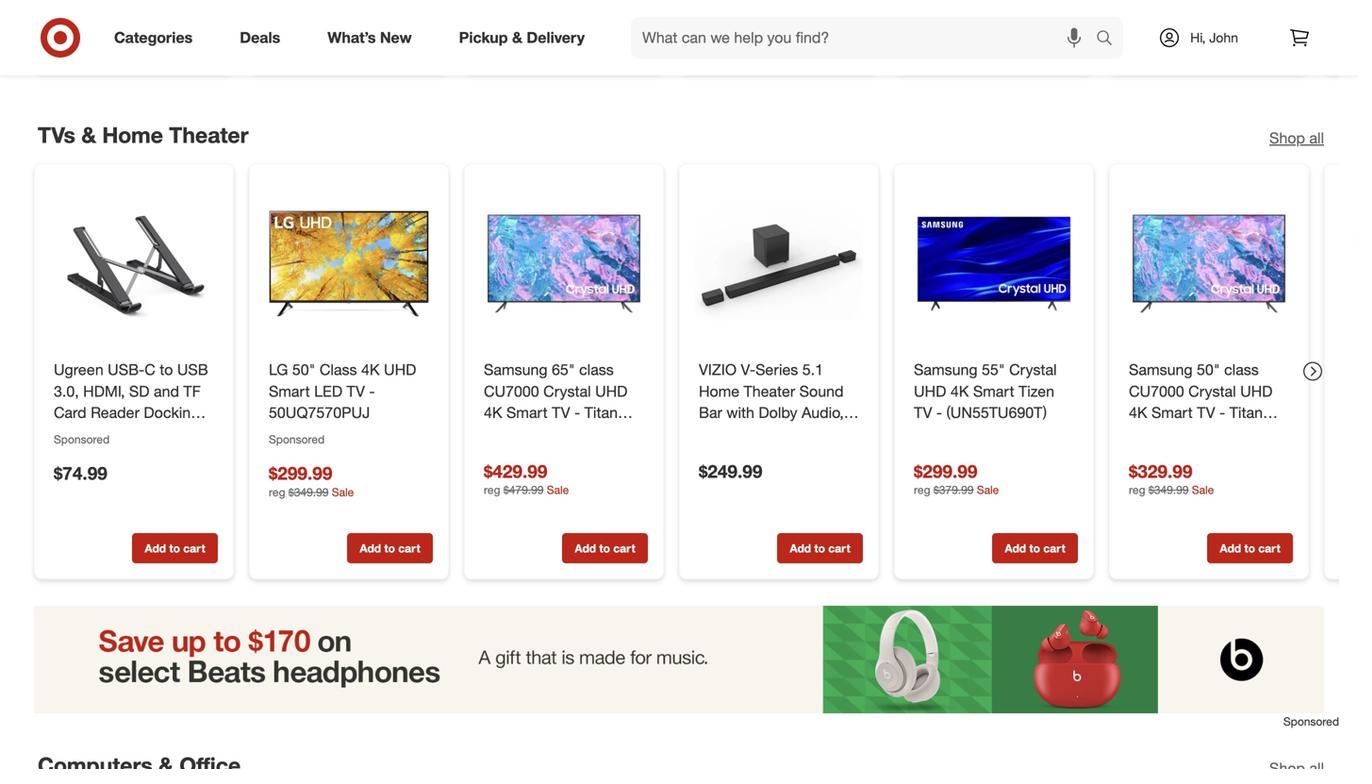 Task type: describe. For each thing, give the bounding box(es) containing it.
uhd inside samsung 50" class cu7000 crystal uhd 4k smart tv - titan gray (un50cu7000)
[[1241, 382, 1274, 401]]

65"
[[552, 361, 575, 379]]

samsung 55" crystal uhd 4k smart tizen tv - (un55tu690t)
[[914, 361, 1058, 422]]

ugreen usb-c to usb 3.0, hdmi, sd and tf card reader docking station
[[54, 361, 208, 444]]

class for $429.99
[[580, 361, 614, 379]]

and
[[154, 382, 179, 401]]

gray for $329.99
[[1130, 425, 1161, 444]]

usb-
[[108, 361, 145, 379]]

samsung for $299.99
[[914, 361, 978, 379]]

shop
[[1270, 129, 1306, 147]]

tv inside lg 50" class 4k uhd smart led tv - 50uq7570puj
[[347, 382, 365, 401]]

- inside samsung 55" crystal uhd 4k smart tizen tv - (un55tu690t)
[[937, 404, 943, 422]]

tizen
[[1019, 382, 1055, 401]]

0 horizontal spatial theater
[[169, 122, 249, 148]]

samsung for $429.99
[[484, 361, 548, 379]]

gray for $429.99
[[484, 425, 516, 444]]

delivery
[[527, 28, 585, 47]]

bluetooth
[[699, 425, 765, 444]]

hdmi,
[[83, 382, 125, 401]]

shop all link
[[1270, 127, 1325, 149]]

$299.99 reg $379.99 sale
[[914, 461, 1000, 497]]

- inside samsung 50" class cu7000 crystal uhd 4k smart tv - titan gray (un50cu7000)
[[1220, 404, 1226, 422]]

search button
[[1088, 17, 1134, 62]]

titan for $329.99
[[1230, 404, 1264, 422]]

sponsored for ugreen usb-c to usb 3.0, hdmi, sd and tf card reader docking station
[[54, 432, 110, 447]]

55"
[[982, 361, 1006, 379]]

samsung 55" crystal uhd 4k smart tizen tv - (un55tu690t) link
[[914, 359, 1075, 424]]

reg inside $299.99 reg $349.99 sale
[[269, 485, 285, 499]]

led
[[314, 382, 343, 401]]

2 horizontal spatial sponsored
[[1284, 714, 1340, 728]]

50" for samsung
[[1198, 361, 1221, 379]]

What can we help you find? suggestions appear below search field
[[631, 17, 1101, 59]]

smart inside samsung 50" class cu7000 crystal uhd 4k smart tv - titan gray (un50cu7000)
[[1152, 404, 1194, 422]]

categories link
[[98, 17, 216, 59]]

to inside ugreen usb-c to usb 3.0, hdmi, sd and tf card reader docking station
[[160, 361, 173, 379]]

samsung 65" class cu7000 crystal uhd 4k smart tv - titan gray (un65cu7000) link
[[484, 359, 645, 444]]

4k inside samsung 55" crystal uhd 4k smart tizen tv - (un55tu690t)
[[951, 382, 970, 401]]

(un65cu7000)
[[520, 425, 622, 444]]

what's
[[328, 28, 376, 47]]

sound
[[800, 382, 844, 401]]

sale for samsung 65" class cu7000 crystal uhd 4k smart tv - titan gray (un65cu7000)
[[547, 483, 569, 497]]

sale for samsung 55" crystal uhd 4k smart tizen tv - (un55tu690t)
[[978, 483, 1000, 497]]

john
[[1210, 29, 1239, 46]]

4k inside lg 50" class 4k uhd smart led tv - 50uq7570puj
[[361, 361, 380, 379]]

- inside lg 50" class 4k uhd smart led tv - 50uq7570puj
[[369, 382, 375, 401]]

v51-
[[779, 425, 811, 444]]

samsung for $329.99
[[1130, 361, 1193, 379]]

sponsored for lg 50" class 4k uhd smart led tv - 50uq7570puj
[[269, 432, 325, 447]]

v-
[[741, 361, 756, 379]]

(un55tu690t)
[[947, 404, 1048, 422]]

0 vertical spatial home
[[102, 122, 163, 148]]

3.0,
[[54, 382, 79, 401]]

uhd inside samsung 55" crystal uhd 4k smart tizen tv - (un55tu690t)
[[914, 382, 947, 401]]

$299.99 for $299.99 reg $379.99 sale
[[914, 461, 978, 482]]

$429.99 reg $479.99 sale
[[484, 461, 569, 497]]

$329.99 reg $349.99 sale
[[1130, 461, 1215, 497]]

& for tvs
[[81, 122, 96, 148]]

categories
[[114, 28, 193, 47]]

hi, john
[[1191, 29, 1239, 46]]

$74.99
[[54, 463, 107, 484]]

c
[[145, 361, 156, 379]]

5.1
[[803, 361, 824, 379]]

tvs
[[38, 122, 75, 148]]

what's new link
[[312, 17, 436, 59]]

50" for lg
[[292, 361, 316, 379]]

4k inside samsung 50" class cu7000 crystal uhd 4k smart tv - titan gray (un50cu7000)
[[1130, 404, 1148, 422]]

samsung 65" class cu7000 crystal uhd 4k smart tv - titan gray (un65cu7000)
[[484, 361, 628, 444]]

new
[[380, 28, 412, 47]]

crystal for $329.99
[[1189, 382, 1237, 401]]

dolby
[[759, 404, 798, 422]]

$429.99
[[484, 461, 548, 482]]

class
[[320, 361, 357, 379]]

audio,
[[802, 404, 844, 422]]

reader
[[91, 404, 140, 422]]

theater inside vizio v-series 5.1 home theater sound bar with dolby audio, bluetooth - v51-h6
[[744, 382, 796, 401]]

- inside vizio v-series 5.1 home theater sound bar with dolby audio, bluetooth - v51-h6
[[769, 425, 775, 444]]

tv inside samsung 55" crystal uhd 4k smart tizen tv - (un55tu690t)
[[914, 404, 933, 422]]

$349.99 for $299.99
[[289, 485, 329, 499]]

cu7000 for $329.99
[[1130, 382, 1185, 401]]



Task type: locate. For each thing, give the bounding box(es) containing it.
to
[[169, 34, 180, 48], [384, 34, 395, 48], [600, 34, 611, 48], [815, 34, 826, 48], [1245, 34, 1256, 48], [160, 361, 173, 379], [169, 541, 180, 555], [384, 541, 395, 555], [600, 541, 611, 555], [815, 541, 826, 555], [1030, 541, 1041, 555], [1245, 541, 1256, 555]]

home right tvs
[[102, 122, 163, 148]]

4k
[[361, 361, 380, 379], [951, 382, 970, 401], [484, 404, 503, 422], [1130, 404, 1148, 422]]

$299.99 down 50uq7570puj
[[269, 463, 333, 484]]

0 horizontal spatial $299.99
[[269, 463, 333, 484]]

tv up (un65cu7000)
[[552, 404, 571, 422]]

crystal inside samsung 50" class cu7000 crystal uhd 4k smart tv - titan gray (un50cu7000)
[[1189, 382, 1237, 401]]

sale
[[547, 483, 569, 497], [978, 483, 1000, 497], [1193, 483, 1215, 497], [332, 485, 354, 499]]

0 horizontal spatial titan
[[585, 404, 618, 422]]

0 horizontal spatial $349.99
[[289, 485, 329, 499]]

1 horizontal spatial $349.99
[[1149, 483, 1190, 497]]

vizio v-series 5.1 home theater sound bar with dolby audio, bluetooth - v51-h6 image
[[696, 180, 864, 348], [696, 180, 864, 348]]

sale right $479.99
[[547, 483, 569, 497]]

titan inside samsung 65" class cu7000 crystal uhd 4k smart tv - titan gray (un65cu7000)
[[585, 404, 618, 422]]

gray inside samsung 65" class cu7000 crystal uhd 4k smart tv - titan gray (un65cu7000)
[[484, 425, 516, 444]]

class inside samsung 65" class cu7000 crystal uhd 4k smart tv - titan gray (un65cu7000)
[[580, 361, 614, 379]]

cu7000 up (un65cu7000)
[[484, 382, 540, 401]]

tv up (un50cu7000)
[[1198, 404, 1216, 422]]

vizio v-series 5.1 home theater sound bar with dolby audio, bluetooth - v51-h6 link
[[699, 359, 860, 444]]

0 horizontal spatial gray
[[484, 425, 516, 444]]

gray up $329.99
[[1130, 425, 1161, 444]]

class inside samsung 50" class cu7000 crystal uhd 4k smart tv - titan gray (un50cu7000)
[[1225, 361, 1260, 379]]

hi,
[[1191, 29, 1206, 46]]

2 class from the left
[[1225, 361, 1260, 379]]

samsung 50" class cu7000 crystal uhd 4k smart tv - titan gray (un50cu7000) link
[[1130, 359, 1290, 444]]

1 vertical spatial &
[[81, 122, 96, 148]]

2 titan from the left
[[1230, 404, 1264, 422]]

reg left $379.99
[[914, 483, 931, 497]]

titan up (un65cu7000)
[[585, 404, 618, 422]]

smart inside samsung 55" crystal uhd 4k smart tizen tv - (un55tu690t)
[[974, 382, 1015, 401]]

smart
[[269, 382, 310, 401], [974, 382, 1015, 401], [507, 404, 548, 422], [1152, 404, 1194, 422]]

tvs & home theater
[[38, 122, 249, 148]]

uhd up (un65cu7000)
[[596, 382, 628, 401]]

&
[[512, 28, 523, 47], [81, 122, 96, 148]]

samsung inside samsung 65" class cu7000 crystal uhd 4k smart tv - titan gray (un65cu7000)
[[484, 361, 548, 379]]

samsung inside samsung 50" class cu7000 crystal uhd 4k smart tv - titan gray (un50cu7000)
[[1130, 361, 1193, 379]]

smart up (un65cu7000)
[[507, 404, 548, 422]]

1 horizontal spatial theater
[[744, 382, 796, 401]]

smart up (un50cu7000)
[[1152, 404, 1194, 422]]

docking
[[144, 404, 199, 422]]

0 horizontal spatial sponsored
[[54, 432, 110, 447]]

0 horizontal spatial &
[[81, 122, 96, 148]]

$379.99
[[934, 483, 974, 497]]

home inside vizio v-series 5.1 home theater sound bar with dolby audio, bluetooth - v51-h6
[[699, 382, 740, 401]]

sponsored
[[54, 432, 110, 447], [269, 432, 325, 447], [1284, 714, 1340, 728]]

samsung left 65"
[[484, 361, 548, 379]]

4k up $329.99
[[1130, 404, 1148, 422]]

what's new
[[328, 28, 412, 47]]

- up (un50cu7000)
[[1220, 404, 1226, 422]]

1 samsung from the left
[[484, 361, 548, 379]]

gray
[[484, 425, 516, 444], [1130, 425, 1161, 444]]

uhd right 'class'
[[384, 361, 417, 379]]

pickup & delivery link
[[443, 17, 609, 59]]

class right 65"
[[580, 361, 614, 379]]

gray up $429.99
[[484, 425, 516, 444]]

uhd inside lg 50" class 4k uhd smart led tv - 50uq7570puj
[[384, 361, 417, 379]]

0 horizontal spatial 50"
[[292, 361, 316, 379]]

ugreen usb-c to usb 3.0, hdmi, sd and tf card reader docking station link
[[54, 359, 214, 444]]

sale right $379.99
[[978, 483, 1000, 497]]

$349.99 inside $299.99 reg $349.99 sale
[[289, 485, 329, 499]]

deals link
[[224, 17, 304, 59]]

smart down lg
[[269, 382, 310, 401]]

0 horizontal spatial home
[[102, 122, 163, 148]]

titan for $429.99
[[585, 404, 618, 422]]

tv right the led
[[347, 382, 365, 401]]

0 vertical spatial theater
[[169, 122, 249, 148]]

& for pickup
[[512, 28, 523, 47]]

pickup
[[459, 28, 508, 47]]

cart
[[183, 34, 205, 48], [399, 34, 421, 48], [614, 34, 636, 48], [829, 34, 851, 48], [1259, 34, 1281, 48], [183, 541, 205, 555], [399, 541, 421, 555], [614, 541, 636, 555], [829, 541, 851, 555], [1044, 541, 1066, 555], [1259, 541, 1281, 555]]

0 horizontal spatial class
[[580, 361, 614, 379]]

4k up (un55tu690t)
[[951, 382, 970, 401]]

$349.99 inside $329.99 reg $349.99 sale
[[1149, 483, 1190, 497]]

$299.99 inside "$299.99 reg $379.99 sale"
[[914, 461, 978, 482]]

usb
[[177, 361, 208, 379]]

- down dolby
[[769, 425, 775, 444]]

sale inside $329.99 reg $349.99 sale
[[1193, 483, 1215, 497]]

tv inside samsung 65" class cu7000 crystal uhd 4k smart tv - titan gray (un65cu7000)
[[552, 404, 571, 422]]

home
[[102, 122, 163, 148], [699, 382, 740, 401]]

& right pickup
[[512, 28, 523, 47]]

1 horizontal spatial home
[[699, 382, 740, 401]]

3 samsung from the left
[[1130, 361, 1193, 379]]

all
[[1310, 129, 1325, 147]]

class
[[580, 361, 614, 379], [1225, 361, 1260, 379]]

bar
[[699, 404, 723, 422]]

$299.99 reg $349.99 sale
[[269, 463, 354, 499]]

1 horizontal spatial &
[[512, 28, 523, 47]]

1 cu7000 from the left
[[484, 382, 540, 401]]

1 gray from the left
[[484, 425, 516, 444]]

reg inside $429.99 reg $479.99 sale
[[484, 483, 501, 497]]

lg 50" class 4k uhd smart led tv - 50uq7570puj image
[[265, 180, 433, 348], [265, 180, 433, 348]]

vizio
[[699, 361, 737, 379]]

4k right 'class'
[[361, 361, 380, 379]]

class up (un50cu7000)
[[1225, 361, 1260, 379]]

$299.99 inside $299.99 reg $349.99 sale
[[269, 463, 333, 484]]

uhd up (un50cu7000)
[[1241, 382, 1274, 401]]

50" up (un50cu7000)
[[1198, 361, 1221, 379]]

sale for samsung 50" class cu7000 crystal uhd 4k smart tv - titan gray (un50cu7000)
[[1193, 483, 1215, 497]]

50uq7570puj
[[269, 404, 370, 422]]

2 gray from the left
[[1130, 425, 1161, 444]]

samsung inside samsung 55" crystal uhd 4k smart tizen tv - (un55tu690t)
[[914, 361, 978, 379]]

titan
[[585, 404, 618, 422], [1230, 404, 1264, 422]]

$349.99 for $329.99
[[1149, 483, 1190, 497]]

crystal up tizen
[[1010, 361, 1058, 379]]

tv
[[347, 382, 365, 401], [552, 404, 571, 422], [914, 404, 933, 422], [1198, 404, 1216, 422]]

smart inside lg 50" class 4k uhd smart led tv - 50uq7570puj
[[269, 382, 310, 401]]

lg 50" class 4k uhd smart led tv - 50uq7570puj link
[[269, 359, 429, 424]]

1 horizontal spatial class
[[1225, 361, 1260, 379]]

sale inside "$299.99 reg $379.99 sale"
[[978, 483, 1000, 497]]

50" inside lg 50" class 4k uhd smart led tv - 50uq7570puj
[[292, 361, 316, 379]]

0 horizontal spatial crystal
[[544, 382, 591, 401]]

- right the led
[[369, 382, 375, 401]]

h6
[[811, 425, 830, 444]]

$299.99
[[914, 461, 978, 482], [269, 463, 333, 484]]

- left (un55tu690t)
[[937, 404, 943, 422]]

class for $329.99
[[1225, 361, 1260, 379]]

card
[[54, 404, 86, 422]]

$299.99 for $299.99 reg $349.99 sale
[[269, 463, 333, 484]]

add to cart button
[[132, 26, 218, 56], [347, 26, 433, 56], [562, 26, 648, 56], [778, 26, 864, 56], [1208, 26, 1294, 56], [132, 533, 218, 563], [347, 533, 433, 563], [562, 533, 648, 563], [778, 533, 864, 563], [993, 533, 1079, 563], [1208, 533, 1294, 563]]

& right tvs
[[81, 122, 96, 148]]

crystal inside samsung 55" crystal uhd 4k smart tizen tv - (un55tu690t)
[[1010, 361, 1058, 379]]

cu7000 up (un50cu7000)
[[1130, 382, 1185, 401]]

$349.99
[[1149, 483, 1190, 497], [289, 485, 329, 499]]

$479.99
[[504, 483, 544, 497]]

sale inside $299.99 reg $349.99 sale
[[332, 485, 354, 499]]

reg inside $329.99 reg $349.99 sale
[[1130, 483, 1146, 497]]

reg
[[484, 483, 501, 497], [914, 483, 931, 497], [1130, 483, 1146, 497], [269, 485, 285, 499]]

ugreen usb-c to usb 3.0, hdmi, sd and tf card reader docking station image
[[50, 180, 218, 348], [50, 180, 218, 348]]

2 50" from the left
[[1198, 361, 1221, 379]]

1 horizontal spatial $299.99
[[914, 461, 978, 482]]

$349.99 down $329.99
[[1149, 483, 1190, 497]]

2 cu7000 from the left
[[1130, 382, 1185, 401]]

1 vertical spatial home
[[699, 382, 740, 401]]

sale down $329.99
[[1193, 483, 1215, 497]]

0 horizontal spatial samsung
[[484, 361, 548, 379]]

50"
[[292, 361, 316, 379], [1198, 361, 1221, 379]]

reg down $329.99
[[1130, 483, 1146, 497]]

advertisement region
[[19, 606, 1340, 713]]

crystal
[[1010, 361, 1058, 379], [544, 382, 591, 401], [1189, 382, 1237, 401]]

ugreen
[[54, 361, 104, 379]]

4k up $429.99
[[484, 404, 503, 422]]

0 vertical spatial &
[[512, 28, 523, 47]]

lg
[[269, 361, 288, 379]]

titan up (un50cu7000)
[[1230, 404, 1264, 422]]

crystal inside samsung 65" class cu7000 crystal uhd 4k smart tv - titan gray (un65cu7000)
[[544, 382, 591, 401]]

reg for samsung 50" class cu7000 crystal uhd 4k smart tv - titan gray (un50cu7000)
[[1130, 483, 1146, 497]]

smart inside samsung 65" class cu7000 crystal uhd 4k smart tv - titan gray (un65cu7000)
[[507, 404, 548, 422]]

1 50" from the left
[[292, 361, 316, 379]]

vizio v-series 5.1 home theater sound bar with dolby audio, bluetooth - v51-h6
[[699, 361, 844, 444]]

samsung 65" class cu7000 crystal uhd 4k smart tv - titan gray (un65cu7000) image
[[480, 180, 648, 348], [480, 180, 648, 348]]

cu7000 for $429.99
[[484, 382, 540, 401]]

1 horizontal spatial titan
[[1230, 404, 1264, 422]]

sale inside $429.99 reg $479.99 sale
[[547, 483, 569, 497]]

theater
[[169, 122, 249, 148], [744, 382, 796, 401]]

$329.99
[[1130, 461, 1193, 482]]

$249.99
[[699, 461, 763, 482]]

lg 50" class 4k uhd smart led tv - 50uq7570puj
[[269, 361, 417, 422]]

sale down 50uq7570puj
[[332, 485, 354, 499]]

samsung
[[484, 361, 548, 379], [914, 361, 978, 379], [1130, 361, 1193, 379]]

- up (un65cu7000)
[[575, 404, 581, 422]]

samsung 50" class cu7000 crystal uhd 4k smart tv - titan gray (un50cu7000)
[[1130, 361, 1274, 444]]

cu7000 inside samsung 50" class cu7000 crystal uhd 4k smart tv - titan gray (un50cu7000)
[[1130, 382, 1185, 401]]

tv inside samsung 50" class cu7000 crystal uhd 4k smart tv - titan gray (un50cu7000)
[[1198, 404, 1216, 422]]

1 titan from the left
[[585, 404, 618, 422]]

50" right lg
[[292, 361, 316, 379]]

series
[[756, 361, 799, 379]]

1 horizontal spatial crystal
[[1010, 361, 1058, 379]]

1 horizontal spatial gray
[[1130, 425, 1161, 444]]

deals
[[240, 28, 281, 47]]

0 horizontal spatial cu7000
[[484, 382, 540, 401]]

& inside 'link'
[[512, 28, 523, 47]]

with
[[727, 404, 755, 422]]

station
[[54, 425, 101, 444]]

tf
[[183, 382, 201, 401]]

crystal up (un50cu7000)
[[1189, 382, 1237, 401]]

samsung 55" crystal uhd 4k smart tizen tv - (un55tu690t) image
[[911, 180, 1079, 348], [911, 180, 1079, 348]]

uhd
[[384, 361, 417, 379], [596, 382, 628, 401], [914, 382, 947, 401], [1241, 382, 1274, 401]]

2 horizontal spatial crystal
[[1189, 382, 1237, 401]]

- inside samsung 65" class cu7000 crystal uhd 4k smart tv - titan gray (un65cu7000)
[[575, 404, 581, 422]]

gray inside samsung 50" class cu7000 crystal uhd 4k smart tv - titan gray (un50cu7000)
[[1130, 425, 1161, 444]]

cu7000 inside samsung 65" class cu7000 crystal uhd 4k smart tv - titan gray (un65cu7000)
[[484, 382, 540, 401]]

titan inside samsung 50" class cu7000 crystal uhd 4k smart tv - titan gray (un50cu7000)
[[1230, 404, 1264, 422]]

1 class from the left
[[580, 361, 614, 379]]

2 samsung from the left
[[914, 361, 978, 379]]

2 horizontal spatial samsung
[[1130, 361, 1193, 379]]

reg for samsung 65" class cu7000 crystal uhd 4k smart tv - titan gray (un65cu7000)
[[484, 483, 501, 497]]

tv left (un55tu690t)
[[914, 404, 933, 422]]

$299.99 up $379.99
[[914, 461, 978, 482]]

reg for samsung 55" crystal uhd 4k smart tizen tv - (un55tu690t)
[[914, 483, 931, 497]]

crystal for $429.99
[[544, 382, 591, 401]]

samsung left 55"
[[914, 361, 978, 379]]

4k inside samsung 65" class cu7000 crystal uhd 4k smart tv - titan gray (un65cu7000)
[[484, 404, 503, 422]]

smart down 55"
[[974, 382, 1015, 401]]

50" inside samsung 50" class cu7000 crystal uhd 4k smart tv - titan gray (un50cu7000)
[[1198, 361, 1221, 379]]

search
[[1088, 30, 1134, 49]]

reg inside "$299.99 reg $379.99 sale"
[[914, 483, 931, 497]]

(un50cu7000)
[[1166, 425, 1268, 444]]

shop all
[[1270, 129, 1325, 147]]

1 horizontal spatial sponsored
[[269, 432, 325, 447]]

1 vertical spatial theater
[[744, 382, 796, 401]]

reg down 50uq7570puj
[[269, 485, 285, 499]]

samsung 50" class cu7000 crystal uhd 4k smart tv - titan gray (un50cu7000) image
[[1126, 180, 1294, 348], [1126, 180, 1294, 348]]

add to cart
[[145, 34, 205, 48], [360, 34, 421, 48], [575, 34, 636, 48], [790, 34, 851, 48], [1221, 34, 1281, 48], [145, 541, 205, 555], [360, 541, 421, 555], [575, 541, 636, 555], [790, 541, 851, 555], [1005, 541, 1066, 555], [1221, 541, 1281, 555]]

add
[[145, 34, 166, 48], [360, 34, 381, 48], [575, 34, 597, 48], [790, 34, 812, 48], [1221, 34, 1242, 48], [145, 541, 166, 555], [360, 541, 381, 555], [575, 541, 597, 555], [790, 541, 812, 555], [1005, 541, 1027, 555], [1221, 541, 1242, 555]]

cu7000
[[484, 382, 540, 401], [1130, 382, 1185, 401]]

-
[[369, 382, 375, 401], [575, 404, 581, 422], [937, 404, 943, 422], [1220, 404, 1226, 422], [769, 425, 775, 444]]

pickup & delivery
[[459, 28, 585, 47]]

crystal down 65"
[[544, 382, 591, 401]]

home down vizio at right top
[[699, 382, 740, 401]]

uhd inside samsung 65" class cu7000 crystal uhd 4k smart tv - titan gray (un65cu7000)
[[596, 382, 628, 401]]

uhd up "$299.99 reg $379.99 sale"
[[914, 382, 947, 401]]

sd
[[129, 382, 150, 401]]

$349.99 down 50uq7570puj
[[289, 485, 329, 499]]

1 horizontal spatial cu7000
[[1130, 382, 1185, 401]]

1 horizontal spatial samsung
[[914, 361, 978, 379]]

1 horizontal spatial 50"
[[1198, 361, 1221, 379]]

samsung up (un50cu7000)
[[1130, 361, 1193, 379]]

reg down $429.99
[[484, 483, 501, 497]]



Task type: vqa. For each thing, say whether or not it's contained in the screenshot.
the leftmost class
yes



